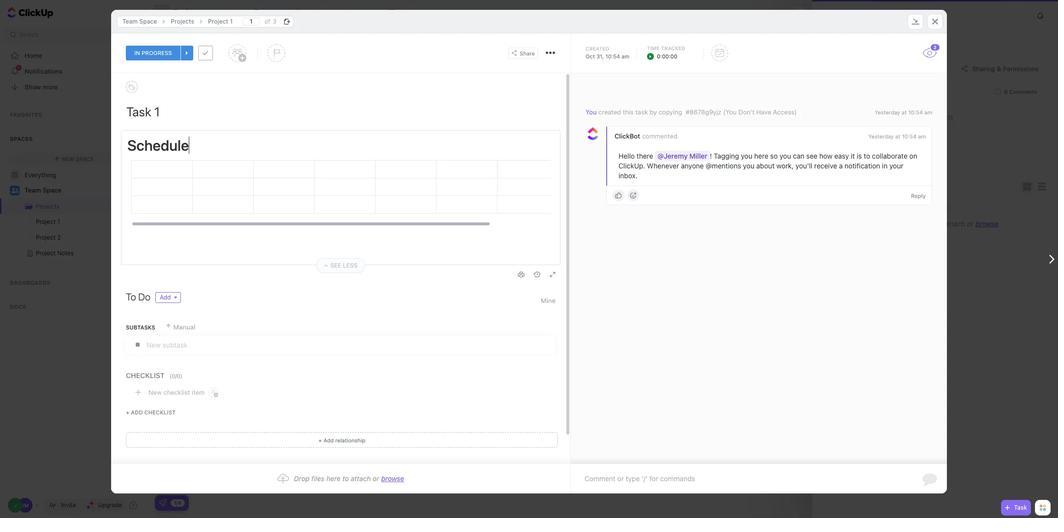 Task type: locate. For each thing, give the bounding box(es) containing it.
onboarding checklist button image
[[159, 500, 167, 507]]

am for commented
[[918, 133, 926, 140]]

task
[[239, 61, 252, 67], [636, 108, 648, 116], [202, 200, 213, 206]]

2 vertical spatial +
[[319, 437, 322, 444]]

project 1 inside task locations element
[[208, 17, 233, 25]]

0 horizontal spatial +
[[126, 410, 129, 416]]

projects inside sidebar "navigation"
[[35, 203, 60, 210]]

add right do on the bottom left
[[160, 294, 171, 301]]

project 1 down list
[[208, 17, 233, 25]]

0 vertical spatial task
[[239, 61, 252, 67]]

0 vertical spatial browse link
[[976, 220, 999, 228]]

1 down list
[[230, 17, 233, 25]]

files for the right browse link
[[906, 220, 919, 228]]

1 vertical spatial share button
[[508, 47, 538, 59]]

new inside task body element
[[149, 389, 162, 397]]

1 horizontal spatial task
[[239, 61, 252, 67]]

0 vertical spatial new task
[[224, 61, 252, 67]]

or inside the schedule dialog
[[373, 475, 379, 483]]

checklist down (0/0)
[[163, 389, 190, 397]]

yesterday for you created this task by copying #8678g9yjz (you don't have access)
[[875, 109, 900, 116]]

(0/0)
[[170, 373, 182, 379]]

1 vertical spatial attach
[[351, 475, 371, 483]]

about
[[756, 162, 775, 170]]

in down the ⌘k
[[134, 49, 140, 56]]

search left tasks...
[[165, 30, 184, 37]]

3 inside task locations element
[[273, 17, 276, 25]]

+ down checklist
[[126, 410, 129, 416]]

browse
[[976, 220, 999, 228], [381, 475, 404, 483]]

invite
[[61, 502, 76, 509]]

so
[[770, 152, 778, 160]]

1 vertical spatial at
[[895, 133, 901, 140]]

project 1 link
[[203, 15, 238, 27], [0, 214, 128, 230]]

+
[[184, 376, 189, 383], [126, 410, 129, 416], [319, 437, 322, 444]]

team inside task locations element
[[122, 17, 138, 25]]

1 inside task locations element
[[230, 17, 233, 25]]

1 horizontal spatial projects link
[[166, 15, 199, 27]]

1 vertical spatial 3
[[135, 219, 138, 225]]

don't
[[739, 108, 755, 116]]

am
[[622, 53, 629, 60], [925, 109, 932, 116], [918, 133, 926, 140]]

0 horizontal spatial at
[[895, 133, 901, 140]]

0 vertical spatial 1
[[230, 17, 233, 25]]

drop inside the schedule dialog
[[294, 475, 310, 483]]

projects button
[[170, 1, 204, 23]]

0 horizontal spatial team space
[[25, 186, 62, 194]]

0 vertical spatial attach
[[945, 220, 965, 228]]

1 vertical spatial files
[[311, 475, 325, 483]]

sharing & permissions
[[972, 65, 1039, 73]]

0 vertical spatial 2
[[912, 12, 916, 19]]

see
[[806, 152, 818, 160]]

search
[[165, 30, 184, 37], [19, 31, 39, 38]]

team for team space link in the task locations element
[[122, 17, 138, 25]]

new
[[224, 61, 237, 67], [62, 156, 74, 162], [189, 200, 200, 206], [149, 389, 162, 397]]

0 vertical spatial project 2 link
[[892, 12, 916, 19]]

favorites button
[[0, 103, 148, 126]]

1 horizontal spatial in
[[882, 162, 888, 170]]

0 vertical spatial here
[[754, 152, 769, 160]]

tracked
[[661, 45, 685, 51]]

here down + add relationship
[[326, 475, 341, 483]]

everything
[[25, 171, 56, 179]]

2 vertical spatial 10:54
[[902, 133, 917, 140]]

0 vertical spatial at
[[902, 109, 907, 116]]

files
[[906, 220, 919, 228], [311, 475, 325, 483]]

share
[[1029, 9, 1045, 16], [520, 50, 535, 56]]

0 horizontal spatial add
[[131, 410, 143, 416]]

0 horizontal spatial drop files here to attach or browse
[[294, 475, 404, 483]]

search inside sidebar "navigation"
[[19, 31, 39, 38]]

search for search tasks...
[[165, 30, 184, 37]]

add
[[160, 294, 171, 301], [131, 410, 143, 416], [324, 437, 334, 444]]

1 horizontal spatial 1
[[230, 17, 233, 25]]

yesterday at 10:54 am up on
[[875, 109, 932, 116]]

0 horizontal spatial new task
[[189, 200, 213, 206]]

files down + add relationship
[[311, 475, 325, 483]]

task inside task 3 link
[[197, 360, 211, 368]]

+ left relationship
[[319, 437, 322, 444]]

project 1 link inside sidebar "navigation"
[[0, 214, 128, 230]]

team space inside task locations element
[[122, 17, 157, 25]]

project 1 link up notes
[[0, 214, 128, 230]]

1 vertical spatial drop files here to attach or browse
[[294, 475, 404, 483]]

0 horizontal spatial here
[[326, 475, 341, 483]]

0 horizontal spatial in
[[134, 49, 140, 56]]

progress
[[142, 49, 172, 56]]

1 horizontal spatial browse link
[[976, 220, 999, 228]]

search up home
[[19, 31, 39, 38]]

1 horizontal spatial team space
[[122, 17, 157, 25]]

more
[[43, 83, 58, 91]]

task 3
[[197, 360, 217, 368]]

sharing
[[972, 65, 995, 73]]

here for browse link within the schedule dialog
[[326, 475, 341, 483]]

space
[[842, 12, 858, 19], [139, 17, 157, 25], [76, 156, 94, 162], [43, 186, 62, 194]]

2 button
[[923, 43, 941, 58]]

0 horizontal spatial drop
[[294, 475, 310, 483]]

0 vertical spatial project 2
[[892, 12, 916, 19]]

1 vertical spatial yesterday
[[869, 133, 894, 140]]

drop files here to attach or browse down relationship
[[294, 475, 404, 483]]

project notes link
[[0, 246, 128, 262]]

1
[[230, 17, 233, 25], [57, 218, 60, 226]]

in progress
[[134, 49, 172, 56]]

team for team space link in the sidebar "navigation"
[[25, 186, 41, 194]]

less
[[343, 262, 358, 269]]

of
[[265, 17, 270, 25]]

project 1 inside sidebar "navigation"
[[36, 218, 60, 226]]

oct
[[586, 53, 595, 60]]

relationship
[[335, 437, 365, 444]]

1 vertical spatial drop
[[294, 475, 310, 483]]

0 horizontal spatial or
[[373, 475, 379, 483]]

notification
[[845, 162, 880, 170]]

0 horizontal spatial 2
[[57, 234, 61, 241]]

2 vertical spatial to
[[343, 475, 349, 483]]

projects link up search tasks...
[[166, 15, 199, 27]]

here for the right browse link
[[921, 220, 935, 228]]

browse inside the schedule dialog
[[381, 475, 404, 483]]

do
[[138, 292, 150, 303]]

created oct 31, 10:54 am
[[586, 46, 629, 60]]

to
[[864, 152, 870, 160], [937, 220, 943, 228], [343, 475, 349, 483]]

+ right (0/0)
[[184, 376, 189, 383]]

0 vertical spatial share
[[1029, 9, 1045, 16]]

0 vertical spatial drop files here to attach or browse
[[889, 220, 999, 228]]

browse link
[[976, 220, 999, 228], [381, 475, 404, 483]]

1 horizontal spatial drop files here to attach or browse
[[889, 220, 999, 228]]

am inside created oct 31, 10:54 am
[[622, 53, 629, 60]]

new task button
[[216, 59, 256, 69], [180, 199, 216, 208]]

task for task
[[1014, 505, 1027, 512]]

+ for +
[[184, 376, 189, 383]]

Search tasks... text field
[[165, 27, 246, 40]]

checklist
[[126, 372, 165, 380]]

2 vertical spatial am
[[918, 133, 926, 140]]

2 horizontal spatial 2
[[934, 45, 937, 50]]

1 horizontal spatial task
[[1014, 505, 1027, 512]]

of 3
[[265, 17, 276, 25]]

you
[[741, 152, 753, 160], [780, 152, 791, 160], [743, 162, 755, 170]]

1 up project notes
[[57, 218, 60, 226]]

calendar
[[306, 8, 335, 16]]

drop files here to attach or browse inside the schedule dialog
[[294, 475, 404, 483]]

new task
[[224, 61, 252, 67], [189, 200, 213, 206]]

0 horizontal spatial share
[[520, 50, 535, 56]]

1 vertical spatial 10:54
[[908, 109, 923, 116]]

1 vertical spatial 2
[[934, 45, 937, 50]]

here
[[754, 152, 769, 160], [921, 220, 935, 228], [326, 475, 341, 483]]

2 horizontal spatial task
[[636, 108, 648, 116]]

0 horizontal spatial share button
[[508, 47, 538, 59]]

project 2
[[892, 12, 916, 19], [36, 234, 61, 241]]

1 vertical spatial 1
[[57, 218, 60, 226]]

0 vertical spatial yesterday
[[875, 109, 900, 116]]

1 vertical spatial yesterday at 10:54 am
[[869, 133, 926, 140]]

+ inside "button"
[[184, 376, 189, 383]]

Set task position in this List number field
[[243, 17, 260, 25]]

or for the right browse link
[[967, 220, 974, 228]]

+ for + add relationship
[[319, 437, 322, 444]]

+ for + add checklist
[[126, 410, 129, 416]]

task body element
[[111, 73, 620, 496]]

1 vertical spatial share
[[520, 50, 535, 56]]

files down reply
[[906, 220, 919, 228]]

1 vertical spatial project 1 link
[[0, 214, 128, 230]]

home link
[[0, 48, 148, 63]]

here up about
[[754, 152, 769, 160]]

project 2 inside "link"
[[36, 234, 61, 241]]

drop
[[889, 220, 904, 228], [294, 475, 310, 483]]

time
[[647, 45, 660, 51]]

team space inside sidebar "navigation"
[[25, 186, 62, 194]]

project notes
[[36, 250, 74, 257]]

1 vertical spatial task
[[1014, 505, 1027, 512]]

0 vertical spatial drop
[[889, 220, 904, 228]]

0 horizontal spatial task
[[202, 200, 213, 206]]

you created this task by copying #8678g9yjz (you don't have access)
[[586, 108, 797, 116]]

2 vertical spatial add
[[324, 437, 334, 444]]

space inside task locations element
[[139, 17, 157, 25]]

project 1 link up tasks...
[[203, 15, 238, 27]]

2 horizontal spatial +
[[319, 437, 322, 444]]

1 vertical spatial browse
[[381, 475, 404, 483]]

1 inside sidebar "navigation"
[[57, 218, 60, 226]]

0 horizontal spatial project 2 link
[[0, 230, 128, 246]]

it
[[851, 152, 855, 160]]

attach
[[945, 220, 965, 228], [351, 475, 371, 483]]

project 1 up project notes
[[36, 218, 60, 226]]

drop files here to attach or browse for browse link within the schedule dialog
[[294, 475, 404, 483]]

1 vertical spatial to
[[937, 220, 943, 228]]

you up work,
[[780, 152, 791, 160]]

projects inside button
[[174, 8, 204, 17]]

in inside the ! tagging you here so you can see how easy it is to collaborate on clickup. whenever anyone @mentions you about work, you'll receive a notification in your inbox.
[[882, 162, 888, 170]]

permissions
[[1003, 65, 1039, 73]]

1 horizontal spatial to
[[864, 152, 870, 160]]

upgrade link
[[83, 499, 126, 513]]

1 horizontal spatial new task
[[224, 61, 252, 67]]

share button
[[1017, 4, 1049, 20], [508, 47, 538, 59]]

at
[[902, 109, 907, 116], [895, 133, 901, 140]]

1 horizontal spatial or
[[967, 220, 974, 228]]

@jeremy miller button
[[655, 151, 710, 161]]

New subtask text field
[[147, 336, 555, 354]]

can
[[793, 152, 805, 160]]

a
[[839, 162, 843, 170]]

! tagging you here so you can see how easy it is to collaborate on clickup. whenever anyone @mentions you about work, you'll receive a notification in your inbox.
[[619, 152, 919, 180]]

1 horizontal spatial files
[[906, 220, 919, 228]]

onboarding checklist button element
[[159, 500, 167, 507]]

sidebar navigation
[[0, 0, 148, 519]]

1 vertical spatial checklist
[[144, 410, 176, 416]]

add left relationship
[[324, 437, 334, 444]]

am for created
[[925, 109, 932, 116]]

1 vertical spatial am
[[925, 109, 932, 116]]

drop files here to attach or browse down reply
[[889, 220, 999, 228]]

project 1 link inside task locations element
[[203, 15, 238, 27]]

task inside region
[[636, 108, 648, 116]]

1 vertical spatial project 1
[[36, 218, 60, 226]]

1 vertical spatial add
[[131, 410, 143, 416]]

created
[[598, 108, 621, 116]]

project 2 link
[[892, 12, 916, 19], [0, 230, 128, 246]]

1 horizontal spatial +
[[184, 376, 189, 383]]

share button inside task details element
[[508, 47, 538, 59]]

0 horizontal spatial 3
[[135, 219, 138, 225]]

task details element
[[111, 33, 947, 73]]

0 vertical spatial +
[[184, 376, 189, 383]]

0 vertical spatial yesterday at 10:54 am
[[875, 109, 932, 116]]

10:54 inside created oct 31, 10:54 am
[[606, 53, 620, 60]]

1 vertical spatial or
[[373, 475, 379, 483]]

0
[[1004, 89, 1008, 95]]

1 horizontal spatial add
[[160, 294, 171, 301]]

1 vertical spatial browse link
[[381, 475, 404, 483]]

checklist down the new checklist item
[[144, 410, 176, 416]]

projects link left minimize task icon on the right top of page
[[865, 12, 886, 19]]

in down collaborate
[[882, 162, 888, 170]]

0 vertical spatial in
[[134, 49, 140, 56]]

1 horizontal spatial here
[[754, 152, 769, 160]]

2 vertical spatial here
[[326, 475, 341, 483]]

task history region
[[571, 73, 947, 465]]

0 vertical spatial new task button
[[216, 59, 256, 69]]

1 horizontal spatial share button
[[1017, 4, 1049, 20]]

project inside task locations element
[[208, 17, 228, 25]]

see less
[[330, 262, 358, 269]]

0 horizontal spatial project 2
[[36, 234, 61, 241]]

project inside "link"
[[36, 234, 56, 241]]

10:54
[[606, 53, 620, 60], [908, 109, 923, 116], [902, 133, 917, 140]]

here down reply
[[921, 220, 935, 228]]

to
[[126, 292, 136, 303]]

dashboards
[[10, 280, 51, 286]]

set priority element
[[267, 44, 285, 62]]

team inside sidebar "navigation"
[[25, 186, 41, 194]]

0 vertical spatial 3
[[273, 17, 276, 25]]

here inside the ! tagging you here so you can see how easy it is to collaborate on clickup. whenever anyone @mentions you about work, you'll receive a notification in your inbox.
[[754, 152, 769, 160]]

yesterday at 10:54 am
[[875, 109, 932, 116], [869, 133, 926, 140]]

projects link
[[865, 12, 886, 19], [166, 15, 199, 27], [1, 199, 119, 214]]

by
[[650, 108, 657, 116]]

0 vertical spatial add
[[160, 294, 171, 301]]

1 vertical spatial new task button
[[180, 199, 216, 208]]

add down checklist
[[131, 410, 143, 416]]

checklist (0/0)
[[126, 372, 182, 380]]

2 vertical spatial 2
[[57, 234, 61, 241]]

0 horizontal spatial browse link
[[381, 475, 404, 483]]

schedule dialog
[[111, 10, 947, 496]]

projects link down everything 'link'
[[1, 199, 119, 214]]

yesterday at 10:54 am up collaborate
[[869, 133, 926, 140]]

table link
[[398, 0, 420, 25]]

team space
[[827, 12, 858, 19], [122, 17, 157, 25], [25, 186, 62, 194]]

0 horizontal spatial task
[[197, 360, 211, 368]]

1 vertical spatial +
[[126, 410, 129, 416]]

checklist
[[163, 389, 190, 397], [144, 410, 176, 416]]

files inside the schedule dialog
[[311, 475, 325, 483]]

2 horizontal spatial add
[[324, 437, 334, 444]]

1 vertical spatial project 2 link
[[0, 230, 128, 246]]

0 vertical spatial project 1
[[208, 17, 233, 25]]

1 horizontal spatial project 1
[[208, 17, 233, 25]]

at for clickbot commented
[[895, 133, 901, 140]]

drop files here to attach or browse
[[889, 220, 999, 228], [294, 475, 404, 483]]

1 horizontal spatial at
[[902, 109, 907, 116]]



Task type: describe. For each thing, give the bounding box(es) containing it.
search for search
[[19, 31, 39, 38]]

new checklist item
[[149, 389, 205, 397]]

to for the right browse link
[[937, 220, 943, 228]]

new inside sidebar "navigation"
[[62, 156, 74, 162]]

1 horizontal spatial 2
[[912, 12, 916, 19]]

1/4
[[174, 500, 182, 506]]

drop for the right browse link
[[889, 220, 904, 228]]

browse for browse link within the schedule dialog
[[381, 475, 404, 483]]

projects inside task locations element
[[171, 17, 194, 25]]

+ add checklist
[[126, 410, 176, 416]]

team space for team space link in the sidebar "navigation"
[[25, 186, 62, 194]]

at for you created this task by copying #8678g9yjz (you don't have access)
[[902, 109, 907, 116]]

⌘k
[[127, 31, 136, 38]]

docs
[[10, 304, 26, 310]]

0 horizontal spatial projects link
[[1, 199, 119, 214]]

2 inside project 2 "link"
[[57, 234, 61, 241]]

show more
[[25, 83, 58, 91]]

drop for browse link within the schedule dialog
[[294, 475, 310, 483]]

3 inside sidebar "navigation"
[[135, 219, 138, 225]]

show
[[25, 83, 41, 91]]

yesterday at 10:54 am for clickbot commented
[[869, 133, 926, 140]]

clickbot commented
[[615, 132, 678, 140]]

item
[[192, 389, 205, 397]]

in progress button
[[126, 46, 180, 60]]

1 horizontal spatial share
[[1029, 9, 1045, 16]]

or for browse link within the schedule dialog
[[373, 475, 379, 483]]

your
[[890, 162, 904, 170]]

team space link inside sidebar "navigation"
[[25, 183, 139, 199]]

to do
[[126, 292, 150, 303]]

attach inside the schedule dialog
[[351, 475, 371, 483]]

board link
[[264, 0, 287, 25]]

work,
[[777, 162, 794, 170]]

2 inside 2 dropdown button
[[934, 45, 937, 50]]

0 vertical spatial checklist
[[163, 389, 190, 397]]

subtasks
[[126, 324, 155, 331]]

projects link inside task locations element
[[166, 15, 199, 27]]

there
[[637, 152, 653, 160]]

add for + add checklist
[[131, 410, 143, 416]]

browse link inside the schedule dialog
[[381, 475, 404, 483]]

tagging
[[714, 152, 739, 160]]

have
[[756, 108, 771, 116]]

calendar link
[[306, 0, 339, 25]]

notes
[[57, 250, 74, 257]]

comments
[[1009, 89, 1037, 95]]

#8678g9yjz
[[686, 108, 722, 116]]

10:54 for commented
[[902, 133, 917, 140]]

list
[[229, 8, 241, 16]]

easy
[[834, 152, 849, 160]]

task 3 link
[[194, 355, 765, 372]]

2 horizontal spatial team
[[827, 12, 841, 19]]

anyone
[[681, 162, 704, 170]]

share inside task details element
[[520, 50, 535, 56]]

0:00:00 button
[[647, 52, 691, 60]]

yesterday at 10:54 am for you created this task by copying #8678g9yjz (you don't have access)
[[875, 109, 932, 116]]

task settings image
[[549, 52, 551, 54]]

2 horizontal spatial projects link
[[865, 12, 886, 19]]

@jeremy
[[658, 152, 688, 160]]

add for + add relationship
[[324, 437, 334, 444]]

!
[[710, 152, 712, 160]]

home
[[25, 51, 42, 59]]

0 comments
[[1004, 89, 1037, 95]]

favorites
[[10, 112, 42, 118]]

board
[[264, 8, 283, 16]]

tasks...
[[186, 30, 206, 37]]

you
[[586, 108, 597, 116]]

+ add relationship
[[319, 437, 365, 444]]

gantt
[[358, 8, 376, 16]]

31,
[[597, 53, 604, 60]]

browse for the right browse link
[[976, 220, 999, 228]]

manual
[[173, 324, 195, 331]]

copying
[[659, 108, 682, 116]]

you'll
[[796, 162, 812, 170]]

this
[[623, 108, 634, 116]]

user friends image
[[11, 188, 18, 194]]

clickbot
[[615, 132, 640, 140]]

yesterday for clickbot commented
[[869, 133, 894, 140]]

is
[[857, 152, 862, 160]]

task locations element
[[111, 10, 947, 33]]

notifications link
[[0, 63, 148, 79]]

1 vertical spatial new task
[[189, 200, 213, 206]]

team space link inside task locations element
[[118, 15, 162, 27]]

2 horizontal spatial team space
[[827, 12, 858, 19]]

whenever
[[647, 162, 679, 170]]

inbox.
[[619, 172, 638, 180]]

hello there @jeremy miller
[[619, 152, 708, 160]]

clickup.
[[619, 162, 645, 170]]

team space for team space link in the task locations element
[[122, 17, 157, 25]]

receive
[[814, 162, 837, 170]]

attachments
[[827, 181, 881, 192]]

see
[[330, 262, 341, 269]]

(you
[[723, 108, 737, 116]]

list link
[[229, 0, 245, 25]]

commented
[[642, 132, 678, 140]]

drop files here to attach or browse for the right browse link
[[889, 220, 999, 228]]

10:54 for created
[[908, 109, 923, 116]]

in inside dropdown button
[[134, 49, 140, 56]]

time tracked
[[647, 45, 685, 51]]

Edit task name text field
[[126, 103, 556, 120]]

1 horizontal spatial project 2
[[892, 12, 916, 19]]

gantt link
[[358, 0, 380, 25]]

new space
[[62, 156, 94, 162]]

sharing & permissions link
[[957, 62, 1043, 75]]

set priority image
[[267, 44, 285, 62]]

to for browse link within the schedule dialog
[[343, 475, 349, 483]]

notifications
[[25, 67, 62, 75]]

you left about
[[743, 162, 755, 170]]

schedule
[[127, 137, 189, 154]]

to inside the ! tagging you here so you can see how easy it is to collaborate on clickup. whenever anyone @mentions you about work, you'll receive a notification in your inbox.
[[864, 152, 870, 160]]

files for browse link within the schedule dialog
[[311, 475, 325, 483]]

minimize task image
[[912, 18, 920, 25]]

@mentions
[[706, 162, 741, 170]]

mine link
[[541, 293, 556, 309]]

hello
[[619, 152, 635, 160]]

+ button
[[180, 375, 216, 384]]

task for task 3
[[197, 360, 211, 368]]

add inside dropdown button
[[160, 294, 171, 301]]

3 for task 3
[[213, 360, 217, 368]]

0:00:00
[[657, 53, 677, 60]]

you right tagging
[[741, 152, 753, 160]]

list info image
[[208, 61, 214, 67]]

on
[[910, 152, 917, 160]]

3 for of 3
[[273, 17, 276, 25]]

table
[[398, 8, 416, 16]]

access)
[[773, 108, 797, 116]]

add button
[[155, 293, 181, 303]]

how
[[820, 152, 833, 160]]



Task type: vqa. For each thing, say whether or not it's contained in the screenshot.
in inside the dropdown button
yes



